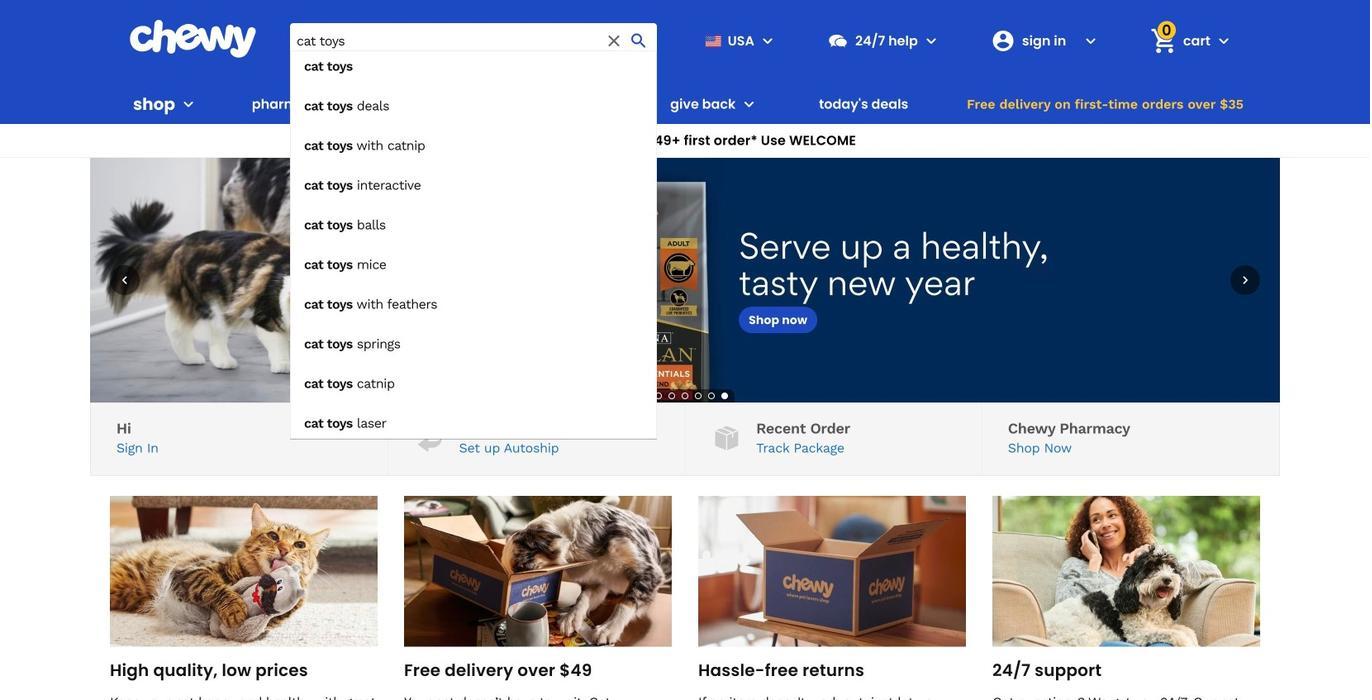 Task type: describe. For each thing, give the bounding box(es) containing it.
choose slide to display. group
[[652, 389, 732, 403]]

menu image
[[758, 31, 778, 51]]

Product search field
[[290, 23, 657, 439]]

chewy support image
[[827, 30, 849, 51]]

stop automatic slide show image
[[639, 389, 652, 403]]



Task type: vqa. For each thing, say whether or not it's contained in the screenshot.
1st / image
yes



Task type: locate. For each thing, give the bounding box(es) containing it.
give back menu image
[[739, 94, 759, 114]]

delete search image
[[604, 31, 624, 51]]

items image
[[1149, 26, 1178, 55]]

account menu image
[[1081, 31, 1101, 51]]

/ image
[[414, 422, 446, 454]]

Search text field
[[290, 23, 657, 58]]

site banner
[[0, 0, 1370, 439]]

chewy home image
[[129, 20, 257, 58]]

help menu image
[[921, 31, 941, 51]]

cart menu image
[[1214, 31, 1234, 51]]

list box inside site banner
[[290, 50, 657, 439]]

menu image
[[179, 94, 198, 114]]

list box
[[290, 50, 657, 439]]

/ image
[[711, 422, 743, 454]]

submit search image
[[629, 31, 649, 51]]

serve up a healthy, tasty new year. shop purina now. image
[[90, 158, 1280, 403]]



